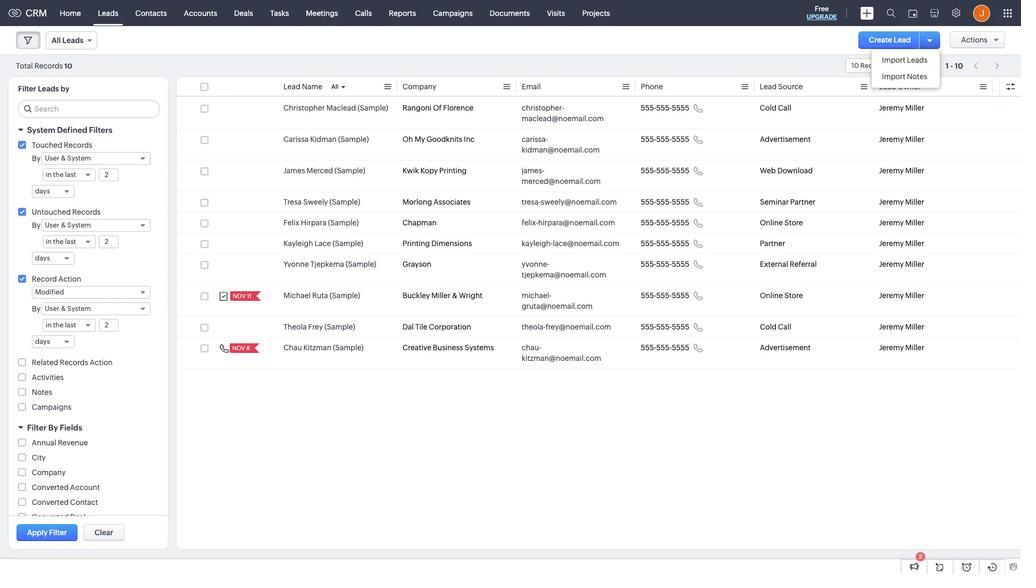Task type: vqa. For each thing, say whether or not it's contained in the screenshot.
555-555-5555 for felix-hirpara@noemail.com
yes



Task type: locate. For each thing, give the bounding box(es) containing it.
0 horizontal spatial notes
[[32, 389, 52, 397]]

0 vertical spatial notes
[[908, 72, 928, 81]]

2 call from the top
[[779, 323, 792, 332]]

1 vertical spatial nov
[[233, 345, 245, 352]]

3 converted from the top
[[32, 514, 69, 522]]

filter down converted deal
[[49, 529, 67, 538]]

(sample) right merced
[[335, 167, 366, 175]]

0 vertical spatial call
[[779, 104, 792, 112]]

1 cold call from the top
[[761, 104, 792, 112]]

all up total records 10 at the top of the page
[[52, 36, 61, 45]]

9 jeremy from the top
[[880, 323, 904, 332]]

1 vertical spatial days
[[35, 254, 50, 262]]

(sample) for kayleigh lace (sample)
[[333, 239, 364, 248]]

all up christopher maclead (sample) link
[[332, 84, 339, 90]]

2 days field from the top
[[32, 252, 75, 265]]

system up the touched
[[27, 126, 55, 135]]

lead left source
[[761, 82, 777, 91]]

1 vertical spatial online
[[761, 292, 784, 300]]

kopy
[[421, 167, 438, 175]]

cold call
[[761, 104, 792, 112], [761, 323, 792, 332]]

yvonne tjepkema (sample) link
[[284, 259, 377, 270]]

1 555-555-5555 from the top
[[641, 104, 690, 112]]

nov left 11
[[233, 293, 246, 300]]

theola frey (sample) link
[[284, 322, 355, 333]]

1 horizontal spatial campaigns
[[433, 9, 473, 17]]

0 vertical spatial user & system field
[[42, 152, 151, 165]]

8 jeremy from the top
[[880, 292, 904, 300]]

7 jeremy miller from the top
[[880, 260, 925, 269]]

1 days from the top
[[35, 187, 50, 195]]

free upgrade
[[807, 5, 838, 21]]

user & system field down untouched records
[[42, 219, 151, 232]]

0 vertical spatial filter
[[18, 85, 36, 93]]

1 horizontal spatial action
[[90, 359, 113, 367]]

5 5555 from the top
[[672, 219, 690, 227]]

user & system field down the 'filters' on the top left
[[42, 152, 151, 165]]

6 jeremy miller from the top
[[880, 239, 925, 248]]

theola frey (sample)
[[284, 323, 355, 332]]

company up "rangoni"
[[403, 82, 437, 91]]

2 store from the top
[[785, 292, 804, 300]]

2 vertical spatial user & system field
[[42, 303, 151, 316]]

lead for lead owner
[[880, 82, 897, 91]]

christopher-
[[522, 104, 565, 112]]

store down external referral in the top of the page
[[785, 292, 804, 300]]

in the last
[[46, 171, 76, 179], [46, 238, 76, 246], [46, 321, 76, 329]]

james- merced@noemail.com link
[[522, 166, 620, 187]]

tresa-sweely@noemail.com
[[522, 198, 617, 206]]

kitzman
[[304, 344, 332, 352]]

10 555-555-5555 from the top
[[641, 344, 690, 352]]

0 vertical spatial in the last field
[[43, 169, 96, 181]]

last for touched
[[65, 171, 76, 179]]

2 vertical spatial the
[[53, 321, 64, 329]]

cold for christopher- maclead@noemail.com
[[761, 104, 777, 112]]

1 the from the top
[[53, 171, 64, 179]]

miller for james- merced@noemail.com
[[906, 167, 925, 175]]

lead for lead source
[[761, 82, 777, 91]]

6 jeremy from the top
[[880, 239, 904, 248]]

online down the "seminar" at the top of the page
[[761, 219, 784, 227]]

& down touched records
[[61, 154, 66, 162]]

days field for untouched
[[32, 252, 75, 265]]

online
[[761, 219, 784, 227], [761, 292, 784, 300]]

user down modified on the bottom of page
[[45, 305, 59, 313]]

action
[[58, 275, 81, 284], [90, 359, 113, 367]]

reports
[[389, 9, 416, 17]]

2 advertisement from the top
[[761, 344, 811, 352]]

kitzman@noemail.com
[[522, 354, 602, 363]]

import leads link
[[872, 52, 940, 69]]

0 vertical spatial the
[[53, 171, 64, 179]]

converted up apply filter button
[[32, 514, 69, 522]]

felix-
[[522, 219, 539, 227]]

1 vertical spatial notes
[[32, 389, 52, 397]]

2 the from the top
[[53, 238, 64, 246]]

0 vertical spatial days field
[[32, 185, 75, 198]]

days up "untouched"
[[35, 187, 50, 195]]

cold call for theola-frey@noemail.com
[[761, 323, 792, 332]]

0 vertical spatial online
[[761, 219, 784, 227]]

10 up "by"
[[64, 62, 72, 70]]

printing right kopy at left top
[[440, 167, 467, 175]]

(sample) right the tjepkema
[[346, 260, 377, 269]]

annual revenue
[[32, 439, 88, 448]]

0 horizontal spatial campaigns
[[32, 403, 72, 412]]

leads left "by"
[[38, 85, 59, 93]]

jeremy for james- merced@noemail.com
[[880, 167, 904, 175]]

5555 for kayleigh-lace@noemail.com
[[672, 239, 690, 248]]

1 5555 from the top
[[672, 104, 690, 112]]

grayson
[[403, 260, 432, 269]]

records right related
[[60, 359, 88, 367]]

filter up the annual
[[27, 424, 47, 433]]

online store down seminar partner
[[761, 219, 804, 227]]

user & system field for untouched records
[[42, 219, 151, 232]]

lead up import leads
[[894, 36, 912, 44]]

555-555-5555
[[641, 104, 690, 112], [641, 135, 690, 144], [641, 167, 690, 175], [641, 198, 690, 206], [641, 219, 690, 227], [641, 239, 690, 248], [641, 260, 690, 269], [641, 292, 690, 300], [641, 323, 690, 332], [641, 344, 690, 352]]

jeremy miller for kayleigh-lace@noemail.com
[[880, 239, 925, 248]]

0 vertical spatial store
[[785, 219, 804, 227]]

the down "untouched"
[[53, 238, 64, 246]]

cold for theola-frey@noemail.com
[[761, 323, 777, 332]]

10 5555 from the top
[[672, 344, 690, 352]]

0 vertical spatial printing
[[440, 167, 467, 175]]

1 vertical spatial call
[[779, 323, 792, 332]]

the down touched records
[[53, 171, 64, 179]]

filter down total
[[18, 85, 36, 93]]

import for import leads
[[883, 56, 906, 64]]

555-555-5555 for yvonne- tjepkema@noemail.com
[[641, 260, 690, 269]]

2 user from the top
[[45, 221, 59, 229]]

(sample) up kayleigh lace (sample) link
[[328, 219, 359, 227]]

8 5555 from the top
[[672, 292, 690, 300]]

2 vertical spatial days field
[[32, 336, 75, 349]]

0 vertical spatial days
[[35, 187, 50, 195]]

notes up owner
[[908, 72, 928, 81]]

lead inside button
[[894, 36, 912, 44]]

5555 for theola-frey@noemail.com
[[672, 323, 690, 332]]

the down modified on the bottom of page
[[53, 321, 64, 329]]

0 vertical spatial in
[[46, 171, 52, 179]]

(sample) for theola frey (sample)
[[325, 323, 355, 332]]

0 vertical spatial campaigns
[[433, 9, 473, 17]]

5555 for chau- kitzman@noemail.com
[[672, 344, 690, 352]]

2 vertical spatial filter
[[49, 529, 67, 538]]

kidman
[[310, 135, 337, 144]]

1 vertical spatial partner
[[761, 239, 786, 248]]

1 online from the top
[[761, 219, 784, 227]]

555-555-5555 for christopher- maclead@noemail.com
[[641, 104, 690, 112]]

user down "untouched"
[[45, 221, 59, 229]]

tresa-sweely@noemail.com link
[[522, 197, 617, 208]]

all inside field
[[52, 36, 61, 45]]

days field up the record action on the left top
[[32, 252, 75, 265]]

in the last field for touched
[[43, 169, 96, 181]]

user & system field down modified field
[[42, 303, 151, 316]]

1 vertical spatial last
[[65, 238, 76, 246]]

555-555-5555 for chau- kitzman@noemail.com
[[641, 344, 690, 352]]

4 5555 from the top
[[672, 198, 690, 206]]

system down modified field
[[67, 305, 91, 313]]

0 horizontal spatial all
[[52, 36, 61, 45]]

last
[[65, 171, 76, 179], [65, 238, 76, 246], [65, 321, 76, 329]]

last down untouched records
[[65, 238, 76, 246]]

0 horizontal spatial company
[[32, 469, 66, 477]]

10 jeremy from the top
[[880, 344, 904, 352]]

2 import from the top
[[883, 72, 906, 81]]

import notes
[[883, 72, 928, 81]]

1 vertical spatial cold
[[761, 323, 777, 332]]

All Leads field
[[46, 31, 97, 49]]

jeremy
[[880, 104, 904, 112], [880, 135, 904, 144], [880, 167, 904, 175], [880, 198, 904, 206], [880, 219, 904, 227], [880, 239, 904, 248], [880, 260, 904, 269], [880, 292, 904, 300], [880, 323, 904, 332], [880, 344, 904, 352]]

1 vertical spatial days field
[[32, 252, 75, 265]]

user & system down touched records
[[45, 154, 91, 162]]

2 vertical spatial days
[[35, 338, 50, 346]]

1 vertical spatial printing
[[403, 239, 430, 248]]

defined
[[57, 126, 87, 135]]

(sample) for christopher maclead (sample)
[[358, 104, 388, 112]]

2 user & system from the top
[[45, 221, 91, 229]]

all for all
[[332, 84, 339, 90]]

2 in the last from the top
[[46, 238, 76, 246]]

2 converted from the top
[[32, 499, 69, 507]]

crm link
[[9, 7, 47, 19]]

1 vertical spatial company
[[32, 469, 66, 477]]

days up 'record'
[[35, 254, 50, 262]]

1 vertical spatial the
[[53, 238, 64, 246]]

last down touched records
[[65, 171, 76, 179]]

lead down import notes
[[880, 82, 897, 91]]

buckley miller & wright
[[403, 292, 483, 300]]

3 555-555-5555 from the top
[[641, 167, 690, 175]]

visits
[[547, 9, 566, 17]]

1 converted from the top
[[32, 484, 69, 492]]

days field up related
[[32, 336, 75, 349]]

1 horizontal spatial company
[[403, 82, 437, 91]]

5 jeremy from the top
[[880, 219, 904, 227]]

store down seminar partner
[[785, 219, 804, 227]]

4 jeremy from the top
[[880, 198, 904, 206]]

6 5555 from the top
[[672, 239, 690, 248]]

partner right the "seminar" at the top of the page
[[791, 198, 816, 206]]

Search text field
[[19, 101, 160, 118]]

1 advertisement from the top
[[761, 135, 811, 144]]

chau-
[[522, 344, 542, 352]]

3 in the last field from the top
[[43, 319, 96, 332]]

apply filter button
[[16, 525, 78, 542]]

in down modified on the bottom of page
[[46, 321, 52, 329]]

in down the touched
[[46, 171, 52, 179]]

1 online store from the top
[[761, 219, 804, 227]]

1 import from the top
[[883, 56, 906, 64]]

buckley
[[403, 292, 430, 300]]

search element
[[881, 0, 903, 26]]

2 horizontal spatial 10
[[955, 61, 964, 70]]

2 vertical spatial in the last
[[46, 321, 76, 329]]

days for untouched records
[[35, 254, 50, 262]]

1 vertical spatial in the last
[[46, 238, 76, 246]]

nov 11 link
[[230, 292, 253, 301]]

tjepkema@noemail.com
[[522, 271, 607, 279]]

0 vertical spatial converted
[[32, 484, 69, 492]]

1 vertical spatial campaigns
[[32, 403, 72, 412]]

(sample) for tresa sweely (sample)
[[330, 198, 360, 206]]

10 jeremy miller from the top
[[880, 344, 925, 352]]

5 jeremy miller from the top
[[880, 219, 925, 227]]

records up filter leads by
[[34, 61, 63, 70]]

1 in from the top
[[46, 171, 52, 179]]

1 last from the top
[[65, 171, 76, 179]]

0 vertical spatial cold call
[[761, 104, 792, 112]]

campaigns up filter by fields
[[32, 403, 72, 412]]

1 vertical spatial user
[[45, 221, 59, 229]]

frey@noemail.com
[[546, 323, 612, 332]]

1 in the last from the top
[[46, 171, 76, 179]]

download
[[778, 167, 813, 175]]

2 vertical spatial in
[[46, 321, 52, 329]]

online down external at the top right
[[761, 292, 784, 300]]

days field up "untouched"
[[32, 185, 75, 198]]

in the last field up related records action at the left bottom of the page
[[43, 319, 96, 332]]

referral
[[790, 260, 817, 269]]

cold call for christopher- maclead@noemail.com
[[761, 104, 792, 112]]

lace@noemail.com
[[553, 239, 620, 248]]

1 vertical spatial user & system
[[45, 221, 91, 229]]

last for untouched
[[65, 238, 76, 246]]

1 vertical spatial all
[[332, 84, 339, 90]]

1 horizontal spatial notes
[[908, 72, 928, 81]]

in the last down untouched records
[[46, 238, 76, 246]]

in for touched
[[46, 171, 52, 179]]

filter inside button
[[49, 529, 67, 538]]

user & system down modified on the bottom of page
[[45, 305, 91, 313]]

leads down home link
[[62, 36, 83, 45]]

1 vertical spatial in the last field
[[43, 236, 96, 249]]

0 vertical spatial import
[[883, 56, 906, 64]]

2 in the last field from the top
[[43, 236, 96, 249]]

2 days from the top
[[35, 254, 50, 262]]

in the last field down untouched records
[[43, 236, 96, 249]]

store for michael- gruta@noemail.com
[[785, 292, 804, 300]]

external referral
[[761, 260, 817, 269]]

0 vertical spatial advertisement
[[761, 135, 811, 144]]

3 5555 from the top
[[672, 167, 690, 175]]

converted for converted account
[[32, 484, 69, 492]]

theola-
[[522, 323, 546, 332]]

2 jeremy from the top
[[880, 135, 904, 144]]

3 user from the top
[[45, 305, 59, 313]]

2 cold from the top
[[761, 323, 777, 332]]

10 left "per"
[[852, 62, 860, 70]]

1 horizontal spatial partner
[[791, 198, 816, 206]]

(sample) right ruta
[[330, 292, 361, 300]]

0 horizontal spatial 10
[[64, 62, 72, 70]]

user & system for untouched
[[45, 221, 91, 229]]

1 user & system field from the top
[[42, 152, 151, 165]]

leads for filter leads by
[[38, 85, 59, 93]]

1 jeremy from the top
[[880, 104, 904, 112]]

0 vertical spatial online store
[[761, 219, 804, 227]]

miller for felix-hirpara@noemail.com
[[906, 219, 925, 227]]

8 jeremy miller from the top
[[880, 292, 925, 300]]

in the last for untouched
[[46, 238, 76, 246]]

advertisement
[[761, 135, 811, 144], [761, 344, 811, 352]]

9 555-555-5555 from the top
[[641, 323, 690, 332]]

miller for yvonne- tjepkema@noemail.com
[[906, 260, 925, 269]]

miller for theola-frey@noemail.com
[[906, 323, 925, 332]]

0 vertical spatial cold
[[761, 104, 777, 112]]

create lead
[[870, 36, 912, 44]]

2 user & system field from the top
[[42, 219, 151, 232]]

1 cold from the top
[[761, 104, 777, 112]]

5555 for carissa- kidman@noemail.com
[[672, 135, 690, 144]]

nov left the 8
[[233, 345, 245, 352]]

2 cold call from the top
[[761, 323, 792, 332]]

0 vertical spatial user & system
[[45, 154, 91, 162]]

in down "untouched"
[[46, 238, 52, 246]]

(sample) for felix hirpara (sample)
[[328, 219, 359, 227]]

miller for tresa-sweely@noemail.com
[[906, 198, 925, 206]]

1 vertical spatial converted
[[32, 499, 69, 507]]

call for theola-frey@noemail.com
[[779, 323, 792, 332]]

6 555-555-5555 from the top
[[641, 239, 690, 248]]

row group
[[177, 98, 1022, 369]]

& left wright
[[452, 292, 458, 300]]

8 555-555-5555 from the top
[[641, 292, 690, 300]]

2 last from the top
[[65, 238, 76, 246]]

3 jeremy miller from the top
[[880, 167, 925, 175]]

(sample) right sweely
[[330, 198, 360, 206]]

user & system field for touched records
[[42, 152, 151, 165]]

oh
[[403, 135, 413, 144]]

meetings link
[[298, 0, 347, 26]]

3 in the last from the top
[[46, 321, 76, 329]]

0 vertical spatial nov
[[233, 293, 246, 300]]

annual
[[32, 439, 56, 448]]

10 right -
[[955, 61, 964, 70]]

all leads
[[52, 36, 83, 45]]

days for touched records
[[35, 187, 50, 195]]

(sample) for carissa kidman (sample)
[[338, 135, 369, 144]]

jeremy miller for carissa- kidman@noemail.com
[[880, 135, 925, 144]]

store
[[785, 219, 804, 227], [785, 292, 804, 300]]

555-555-5555 for felix-hirpara@noemail.com
[[641, 219, 690, 227]]

of
[[433, 104, 442, 112]]

associates
[[434, 198, 471, 206]]

1 store from the top
[[785, 219, 804, 227]]

miller for christopher- maclead@noemail.com
[[906, 104, 925, 112]]

all
[[52, 36, 61, 45], [332, 84, 339, 90]]

1 vertical spatial advertisement
[[761, 344, 811, 352]]

jeremy for tresa-sweely@noemail.com
[[880, 198, 904, 206]]

in the last down touched records
[[46, 171, 76, 179]]

days field
[[32, 185, 75, 198], [32, 252, 75, 265], [32, 336, 75, 349]]

4 555-555-5555 from the top
[[641, 198, 690, 206]]

2 online store from the top
[[761, 292, 804, 300]]

(sample) right frey
[[325, 323, 355, 332]]

2 jeremy miller from the top
[[880, 135, 925, 144]]

3 in from the top
[[46, 321, 52, 329]]

2 5555 from the top
[[672, 135, 690, 144]]

miller
[[906, 104, 925, 112], [906, 135, 925, 144], [906, 167, 925, 175], [906, 198, 925, 206], [906, 219, 925, 227], [906, 239, 925, 248], [906, 260, 925, 269], [432, 292, 451, 300], [906, 292, 925, 300], [906, 323, 925, 332], [906, 344, 925, 352]]

2 vertical spatial user
[[45, 305, 59, 313]]

phone
[[641, 82, 664, 91]]

7 555-555-5555 from the top
[[641, 260, 690, 269]]

import leads
[[883, 56, 928, 64]]

advertisement for carissa- kidman@noemail.com
[[761, 135, 811, 144]]

christopher
[[284, 104, 325, 112]]

user & system down untouched records
[[45, 221, 91, 229]]

leads inside field
[[62, 36, 83, 45]]

1 jeremy miller from the top
[[880, 104, 925, 112]]

records inside field
[[861, 62, 887, 70]]

online store down external referral in the top of the page
[[761, 292, 804, 300]]

converted up converted deal
[[32, 499, 69, 507]]

lead left the name at the left of page
[[284, 82, 301, 91]]

2 555-555-5555 from the top
[[641, 135, 690, 144]]

records right "untouched"
[[72, 208, 101, 217]]

the for touched
[[53, 171, 64, 179]]

jeremy for yvonne- tjepkema@noemail.com
[[880, 260, 904, 269]]

7 jeremy from the top
[[880, 260, 904, 269]]

seminar
[[761, 198, 789, 206]]

0 vertical spatial in the last
[[46, 171, 76, 179]]

1 days field from the top
[[32, 185, 75, 198]]

jeremy miller
[[880, 104, 925, 112], [880, 135, 925, 144], [880, 167, 925, 175], [880, 198, 925, 206], [880, 219, 925, 227], [880, 239, 925, 248], [880, 260, 925, 269], [880, 292, 925, 300], [880, 323, 925, 332], [880, 344, 925, 352]]

1 user & system from the top
[[45, 154, 91, 162]]

filter by fields button
[[9, 419, 168, 437]]

7 5555 from the top
[[672, 260, 690, 269]]

0 vertical spatial action
[[58, 275, 81, 284]]

the for untouched
[[53, 238, 64, 246]]

1 user from the top
[[45, 154, 59, 162]]

555-555-5555 for michael- gruta@noemail.com
[[641, 292, 690, 300]]

contacts
[[136, 9, 167, 17]]

0 vertical spatial user
[[45, 154, 59, 162]]

1 vertical spatial store
[[785, 292, 804, 300]]

creative business systems
[[403, 344, 494, 352]]

1 call from the top
[[779, 104, 792, 112]]

8
[[246, 345, 250, 352]]

& inside row group
[[452, 292, 458, 300]]

record
[[32, 275, 57, 284]]

0 vertical spatial last
[[65, 171, 76, 179]]

cold
[[761, 104, 777, 112], [761, 323, 777, 332]]

0 vertical spatial all
[[52, 36, 61, 45]]

User & System field
[[42, 152, 151, 165], [42, 219, 151, 232], [42, 303, 151, 316]]

store for felix-hirpara@noemail.com
[[785, 219, 804, 227]]

modified
[[35, 288, 64, 296]]

1 horizontal spatial printing
[[440, 167, 467, 175]]

filter inside 'dropdown button'
[[27, 424, 47, 433]]

5555 for felix-hirpara@noemail.com
[[672, 219, 690, 227]]

days up related
[[35, 338, 50, 346]]

morlong associates
[[403, 198, 471, 206]]

in the last field
[[43, 169, 96, 181], [43, 236, 96, 249], [43, 319, 96, 332]]

in the last down modified on the bottom of page
[[46, 321, 76, 329]]

2 in from the top
[[46, 238, 52, 246]]

converted up converted contact
[[32, 484, 69, 492]]

None text field
[[99, 169, 118, 181], [99, 236, 118, 248], [99, 320, 118, 332], [99, 169, 118, 181], [99, 236, 118, 248], [99, 320, 118, 332]]

the
[[53, 171, 64, 179], [53, 238, 64, 246], [53, 321, 64, 329]]

9 jeremy miller from the top
[[880, 323, 925, 332]]

leads up import notes link
[[908, 56, 928, 64]]

2 online from the top
[[761, 292, 784, 300]]

1 vertical spatial online store
[[761, 292, 804, 300]]

1 vertical spatial user & system field
[[42, 219, 151, 232]]

1 vertical spatial filter
[[27, 424, 47, 433]]

tile
[[416, 323, 428, 332]]

records for 10
[[861, 62, 887, 70]]

records down defined at the left top
[[64, 141, 92, 150]]

calls
[[355, 9, 372, 17]]

records for related
[[60, 359, 88, 367]]

in the last field down touched records
[[43, 169, 96, 181]]

3 user & system field from the top
[[42, 303, 151, 316]]

(sample) right the lace
[[333, 239, 364, 248]]

2 vertical spatial converted
[[32, 514, 69, 522]]

goodknits
[[427, 135, 463, 144]]

1 vertical spatial in
[[46, 238, 52, 246]]

2 vertical spatial last
[[65, 321, 76, 329]]

days field for touched
[[32, 185, 75, 198]]

records left "per"
[[861, 62, 887, 70]]

1 in the last field from the top
[[43, 169, 96, 181]]

2 vertical spatial user & system
[[45, 305, 91, 313]]

user down the touched
[[45, 154, 59, 162]]

account
[[70, 484, 100, 492]]

1
[[946, 61, 949, 70]]

1 horizontal spatial 10
[[852, 62, 860, 70]]

create menu image
[[861, 7, 874, 19]]

0 horizontal spatial printing
[[403, 239, 430, 248]]

yvonne-
[[522, 260, 550, 269]]

1 vertical spatial action
[[90, 359, 113, 367]]

notes down activities
[[32, 389, 52, 397]]

9 5555 from the top
[[672, 323, 690, 332]]

jeremy for michael- gruta@noemail.com
[[880, 292, 904, 300]]

5 555-555-5555 from the top
[[641, 219, 690, 227]]

last up related records action at the left bottom of the page
[[65, 321, 76, 329]]

company down city
[[32, 469, 66, 477]]

3 jeremy from the top
[[880, 167, 904, 175]]

(sample) right kidman
[[338, 135, 369, 144]]

morlong
[[403, 198, 432, 206]]

campaigns right reports link
[[433, 9, 473, 17]]

partner up external at the top right
[[761, 239, 786, 248]]

navigation
[[969, 58, 1006, 73]]

0 horizontal spatial action
[[58, 275, 81, 284]]

online store for michael- gruta@noemail.com
[[761, 292, 804, 300]]

jeremy for kayleigh-lace@noemail.com
[[880, 239, 904, 248]]

(sample) right maclead
[[358, 104, 388, 112]]

2 vertical spatial in the last field
[[43, 319, 96, 332]]

3 user & system from the top
[[45, 305, 91, 313]]

(sample) right "kitzman"
[[333, 344, 364, 352]]

1 horizontal spatial all
[[332, 84, 339, 90]]

by up "annual revenue" on the left
[[48, 424, 58, 433]]

filter by fields
[[27, 424, 82, 433]]

printing up grayson
[[403, 239, 430, 248]]

10 inside total records 10
[[64, 62, 72, 70]]

4 jeremy miller from the top
[[880, 198, 925, 206]]

1 vertical spatial cold call
[[761, 323, 792, 332]]

3 days field from the top
[[32, 336, 75, 349]]

miller for chau- kitzman@noemail.com
[[906, 344, 925, 352]]

record action
[[32, 275, 81, 284]]

1 vertical spatial import
[[883, 72, 906, 81]]

10 for 1 - 10
[[955, 61, 964, 70]]



Task type: describe. For each thing, give the bounding box(es) containing it.
user & system for touched
[[45, 154, 91, 162]]

0 horizontal spatial partner
[[761, 239, 786, 248]]

jeremy miller for yvonne- tjepkema@noemail.com
[[880, 260, 925, 269]]

felix hirpara (sample) link
[[284, 218, 359, 228]]

michael-
[[522, 292, 552, 300]]

untouched
[[32, 208, 71, 217]]

profile image
[[974, 5, 991, 22]]

(sample) for michael ruta (sample)
[[330, 292, 361, 300]]

2
[[920, 554, 923, 560]]

create menu element
[[855, 0, 881, 26]]

system defined filters
[[27, 126, 112, 135]]

import for import notes
[[883, 72, 906, 81]]

jeremy for felix-hirpara@noemail.com
[[880, 219, 904, 227]]

(sample) for yvonne tjepkema (sample)
[[346, 260, 377, 269]]

3 last from the top
[[65, 321, 76, 329]]

web download
[[761, 167, 813, 175]]

miller for carissa- kidman@noemail.com
[[906, 135, 925, 144]]

5555 for michael- gruta@noemail.com
[[672, 292, 690, 300]]

filter for filter leads by
[[18, 85, 36, 93]]

leads for all leads
[[62, 36, 83, 45]]

felix hirpara (sample)
[[284, 219, 359, 227]]

deals link
[[226, 0, 262, 26]]

by inside 'dropdown button'
[[48, 424, 58, 433]]

christopher maclead (sample)
[[284, 104, 388, 112]]

leads for import leads
[[908, 56, 928, 64]]

page
[[901, 62, 917, 70]]

rangoni
[[403, 104, 432, 112]]

maclead
[[327, 104, 356, 112]]

apply filter
[[27, 529, 67, 538]]

lead name
[[284, 82, 323, 91]]

chau
[[284, 344, 302, 352]]

visits link
[[539, 0, 574, 26]]

by down the touched
[[32, 154, 41, 163]]

deals
[[234, 9, 253, 17]]

carissa kidman (sample)
[[284, 135, 369, 144]]

555-555-5555 for tresa-sweely@noemail.com
[[641, 198, 690, 206]]

all for all leads
[[52, 36, 61, 45]]

system down touched records
[[67, 154, 91, 162]]

christopher- maclead@noemail.com
[[522, 104, 604, 123]]

fields
[[60, 424, 82, 433]]

create lead button
[[859, 31, 922, 49]]

by down "untouched"
[[32, 221, 41, 230]]

online store for felix-hirpara@noemail.com
[[761, 219, 804, 227]]

jeremy miller for theola-frey@noemail.com
[[880, 323, 925, 332]]

jeremy for theola-frey@noemail.com
[[880, 323, 904, 332]]

555-555-5555 for james- merced@noemail.com
[[641, 167, 690, 175]]

by down modified on the bottom of page
[[32, 305, 41, 313]]

tresa sweely (sample)
[[284, 198, 360, 206]]

christopher maclead (sample) link
[[284, 103, 388, 113]]

filter for filter by fields
[[27, 424, 47, 433]]

nov for chau
[[233, 345, 245, 352]]

5555 for tresa-sweely@noemail.com
[[672, 198, 690, 206]]

nov 11
[[233, 293, 252, 300]]

my
[[415, 135, 425, 144]]

leads right home
[[98, 9, 118, 17]]

10 for total records 10
[[64, 62, 72, 70]]

filter leads by
[[18, 85, 69, 93]]

tresa sweely (sample) link
[[284, 197, 360, 208]]

system inside dropdown button
[[27, 126, 55, 135]]

sweely
[[303, 198, 328, 206]]

jeremy miller for felix-hirpara@noemail.com
[[880, 219, 925, 227]]

michael- gruta@noemail.com
[[522, 292, 593, 311]]

5555 for james- merced@noemail.com
[[672, 167, 690, 175]]

source
[[779, 82, 804, 91]]

user for untouched
[[45, 221, 59, 229]]

yvonne- tjepkema@noemail.com
[[522, 260, 607, 279]]

3 days from the top
[[35, 338, 50, 346]]

projects
[[583, 9, 611, 17]]

leads link
[[89, 0, 127, 26]]

contact
[[70, 499, 98, 507]]

miller for michael- gruta@noemail.com
[[906, 292, 925, 300]]

touched
[[32, 141, 62, 150]]

free
[[815, 5, 829, 13]]

kayleigh lace (sample) link
[[284, 238, 364, 249]]

in for untouched
[[46, 238, 52, 246]]

merced@noemail.com
[[522, 177, 601, 186]]

miller for kayleigh-lace@noemail.com
[[906, 239, 925, 248]]

online for felix-hirpara@noemail.com
[[761, 219, 784, 227]]

michael ruta (sample) link
[[284, 291, 361, 301]]

lead source
[[761, 82, 804, 91]]

kayleigh
[[284, 239, 313, 248]]

kidman@noemail.com
[[522, 146, 600, 154]]

felix
[[284, 219, 300, 227]]

kwik kopy printing
[[403, 167, 467, 175]]

lead owner
[[880, 82, 922, 91]]

lead for lead name
[[284, 82, 301, 91]]

tasks link
[[262, 0, 298, 26]]

calendar image
[[909, 9, 918, 17]]

records for touched
[[64, 141, 92, 150]]

frey
[[308, 323, 323, 332]]

jeremy miller for christopher- maclead@noemail.com
[[880, 104, 925, 112]]

jeremy miller for tresa-sweely@noemail.com
[[880, 198, 925, 206]]

online for michael- gruta@noemail.com
[[761, 292, 784, 300]]

owner
[[898, 82, 922, 91]]

carissa kidman (sample) link
[[284, 134, 369, 145]]

5555 for christopher- maclead@noemail.com
[[672, 104, 690, 112]]

kwik
[[403, 167, 419, 175]]

james merced (sample) link
[[284, 166, 366, 176]]

& down modified on the bottom of page
[[61, 305, 66, 313]]

yvonne
[[284, 260, 309, 269]]

jeremy miller for james- merced@noemail.com
[[880, 167, 925, 175]]

tasks
[[270, 9, 289, 17]]

10 inside field
[[852, 62, 860, 70]]

converted account
[[32, 484, 100, 492]]

records for total
[[34, 61, 63, 70]]

corporation
[[429, 323, 471, 332]]

in the last field for untouched
[[43, 236, 96, 249]]

lace
[[315, 239, 331, 248]]

records for untouched
[[72, 208, 101, 217]]

0 vertical spatial company
[[403, 82, 437, 91]]

rangoni of florence
[[403, 104, 474, 112]]

tresa-
[[522, 198, 541, 206]]

converted for converted contact
[[32, 499, 69, 507]]

0 vertical spatial partner
[[791, 198, 816, 206]]

tjepkema
[[311, 260, 344, 269]]

call for christopher- maclead@noemail.com
[[779, 104, 792, 112]]

external
[[761, 260, 789, 269]]

contacts link
[[127, 0, 176, 26]]

theola-frey@noemail.com link
[[522, 322, 612, 333]]

hirpara@noemail.com
[[539, 219, 616, 227]]

chau- kitzman@noemail.com link
[[522, 343, 620, 364]]

theola
[[284, 323, 307, 332]]

documents
[[490, 9, 530, 17]]

profile element
[[968, 0, 997, 26]]

1 - 10
[[946, 61, 964, 70]]

theola-frey@noemail.com
[[522, 323, 612, 332]]

(sample) for james merced (sample)
[[335, 167, 366, 175]]

total records 10
[[16, 61, 72, 70]]

& down untouched records
[[61, 221, 66, 229]]

3 the from the top
[[53, 321, 64, 329]]

advertisement for chau- kitzman@noemail.com
[[761, 344, 811, 352]]

row group containing christopher maclead (sample)
[[177, 98, 1022, 369]]

jeremy for christopher- maclead@noemail.com
[[880, 104, 904, 112]]

search image
[[887, 9, 896, 18]]

christopher- maclead@noemail.com link
[[522, 103, 620, 124]]

5555 for yvonne- tjepkema@noemail.com
[[672, 260, 690, 269]]

accounts link
[[176, 0, 226, 26]]

meetings
[[306, 9, 338, 17]]

555-555-5555 for carissa- kidman@noemail.com
[[641, 135, 690, 144]]

system down untouched records
[[67, 221, 91, 229]]

jeremy miller for michael- gruta@noemail.com
[[880, 292, 925, 300]]

jeremy for carissa- kidman@noemail.com
[[880, 135, 904, 144]]

in the last for touched
[[46, 171, 76, 179]]

555-555-5555 for kayleigh-lace@noemail.com
[[641, 239, 690, 248]]

james merced (sample)
[[284, 167, 366, 175]]

converted deal
[[32, 514, 86, 522]]

nov for michael
[[233, 293, 246, 300]]

converted for converted deal
[[32, 514, 69, 522]]

maclead@noemail.com
[[522, 114, 604, 123]]

jeremy for chau- kitzman@noemail.com
[[880, 344, 904, 352]]

(sample) for chau kitzman (sample)
[[333, 344, 364, 352]]

carissa-
[[522, 135, 548, 144]]

user for touched
[[45, 154, 59, 162]]

name
[[302, 82, 323, 91]]

10 Records Per Page field
[[846, 59, 931, 73]]

Modified field
[[32, 286, 151, 299]]

seminar partner
[[761, 198, 816, 206]]

home link
[[51, 0, 89, 26]]

555-555-5555 for theola-frey@noemail.com
[[641, 323, 690, 332]]

by
[[61, 85, 69, 93]]

calls link
[[347, 0, 381, 26]]

system defined filters button
[[9, 121, 168, 139]]



